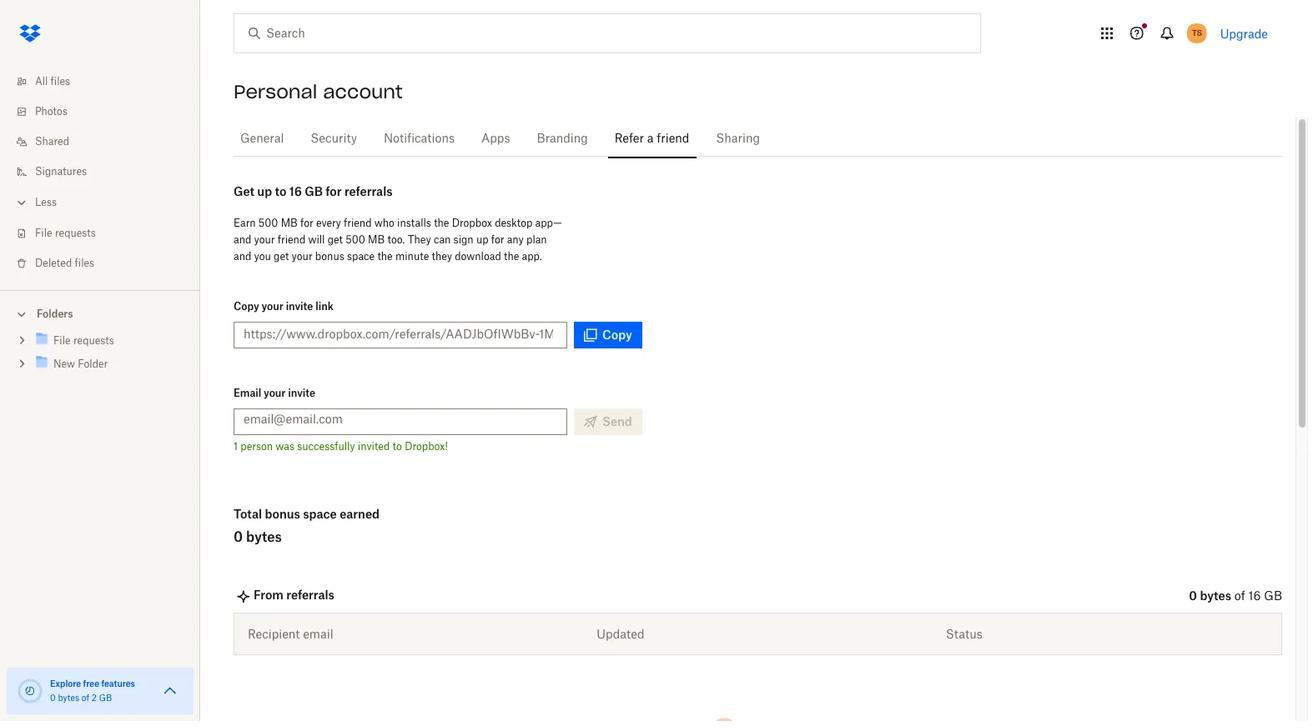 Task type: locate. For each thing, give the bounding box(es) containing it.
2 horizontal spatial 0
[[1189, 589, 1198, 603]]

0 horizontal spatial copy
[[234, 300, 259, 313]]

gb inside 0 bytes of 16 gb
[[1265, 592, 1283, 603]]

1 horizontal spatial of
[[1235, 592, 1246, 603]]

0 vertical spatial 0
[[234, 529, 243, 546]]

1 vertical spatial copy
[[603, 328, 632, 342]]

dropbox
[[452, 217, 492, 229]]

1 horizontal spatial get
[[328, 234, 343, 246]]

1 vertical spatial file
[[53, 336, 71, 346]]

0 horizontal spatial for
[[300, 217, 314, 229]]

group
[[0, 326, 200, 389]]

1 horizontal spatial referrals
[[345, 184, 393, 199]]

1 vertical spatial file requests
[[53, 336, 114, 346]]

bytes inside total bonus space earned 0 bytes
[[246, 529, 282, 546]]

mb
[[281, 217, 298, 229], [368, 234, 385, 246]]

1 vertical spatial get
[[274, 250, 289, 263]]

upgrade link
[[1221, 26, 1268, 40]]

from
[[254, 588, 284, 602]]

of inside explore free features 0 bytes of 2 gb
[[82, 695, 89, 704]]

the down "any"
[[504, 250, 519, 263]]

1 horizontal spatial bonus
[[315, 250, 344, 263]]

branding
[[537, 134, 588, 145]]

1 horizontal spatial for
[[326, 184, 342, 199]]

0 horizontal spatial to
[[275, 184, 287, 199]]

and left you
[[234, 250, 251, 263]]

requests up "folder"
[[73, 336, 114, 346]]

2
[[92, 695, 97, 704]]

1 horizontal spatial files
[[75, 259, 94, 269]]

gb for of
[[1265, 592, 1283, 603]]

0 vertical spatial and
[[234, 234, 251, 246]]

1 horizontal spatial file
[[53, 336, 71, 346]]

explore
[[50, 679, 81, 689]]

1 vertical spatial for
[[300, 217, 314, 229]]

gb inside explore free features 0 bytes of 2 gb
[[99, 695, 112, 704]]

0 vertical spatial requests
[[55, 229, 96, 239]]

0 vertical spatial 16
[[289, 184, 302, 199]]

0 vertical spatial friend
[[657, 134, 690, 145]]

friend left the will
[[278, 234, 306, 246]]

gb
[[305, 184, 323, 199], [1265, 592, 1283, 603], [99, 695, 112, 704]]

ts button
[[1184, 20, 1211, 47]]

0 vertical spatial up
[[257, 184, 272, 199]]

folder
[[78, 360, 108, 370]]

security tab
[[304, 119, 364, 159]]

files right all
[[51, 77, 70, 87]]

features
[[101, 679, 135, 689]]

0 vertical spatial space
[[347, 250, 375, 263]]

file down less
[[35, 229, 52, 239]]

you
[[254, 250, 271, 263]]

1 horizontal spatial friend
[[344, 217, 372, 229]]

1 vertical spatial up
[[476, 234, 489, 246]]

1 horizontal spatial copy
[[603, 328, 632, 342]]

status
[[946, 628, 983, 642]]

deleted files link
[[13, 249, 200, 279]]

and
[[234, 234, 251, 246], [234, 250, 251, 263]]

apps
[[482, 134, 510, 145]]

list containing all files
[[0, 57, 200, 290]]

0 vertical spatial of
[[1235, 592, 1246, 603]]

0 vertical spatial referrals
[[345, 184, 393, 199]]

space down who
[[347, 250, 375, 263]]

to right invited
[[393, 441, 402, 453]]

0 vertical spatial mb
[[281, 217, 298, 229]]

1 horizontal spatial the
[[434, 217, 449, 229]]

sign
[[454, 234, 474, 246]]

requests up deleted files on the top left of the page
[[55, 229, 96, 239]]

1 vertical spatial and
[[234, 250, 251, 263]]

16 for to
[[289, 184, 302, 199]]

0 vertical spatial copy
[[234, 300, 259, 313]]

notifications tab
[[377, 119, 461, 159]]

space inside total bonus space earned 0 bytes
[[303, 507, 337, 522]]

0 horizontal spatial of
[[82, 695, 89, 704]]

the
[[434, 217, 449, 229], [378, 250, 393, 263], [504, 250, 519, 263]]

0 horizontal spatial bytes
[[58, 695, 79, 704]]

0 horizontal spatial bonus
[[265, 507, 300, 522]]

1 horizontal spatial 500
[[346, 234, 365, 246]]

for up the will
[[300, 217, 314, 229]]

500 right the will
[[346, 234, 365, 246]]

refer a friend tab
[[608, 119, 696, 159]]

requests
[[55, 229, 96, 239], [73, 336, 114, 346]]

get right you
[[274, 250, 289, 263]]

your down you
[[262, 300, 283, 313]]

2 horizontal spatial bytes
[[1200, 589, 1232, 603]]

file requests
[[35, 229, 96, 239], [53, 336, 114, 346]]

file requests inside list
[[35, 229, 96, 239]]

friend
[[657, 134, 690, 145], [344, 217, 372, 229], [278, 234, 306, 246]]

photos link
[[13, 97, 200, 127]]

shared
[[35, 137, 69, 147]]

0 horizontal spatial 500
[[259, 217, 278, 229]]

email your invite
[[234, 387, 315, 400]]

friend left who
[[344, 217, 372, 229]]

up up download
[[476, 234, 489, 246]]

0 vertical spatial bytes
[[246, 529, 282, 546]]

email
[[303, 628, 333, 642]]

None text field
[[244, 325, 553, 344]]

to
[[275, 184, 287, 199], [393, 441, 402, 453]]

1 vertical spatial requests
[[73, 336, 114, 346]]

1 person was successfully invited to dropbox!
[[234, 441, 448, 453]]

2 horizontal spatial for
[[491, 234, 504, 246]]

500
[[259, 217, 278, 229], [346, 234, 365, 246]]

1 vertical spatial gb
[[1265, 592, 1283, 603]]

0 vertical spatial 500
[[259, 217, 278, 229]]

invite right email
[[288, 387, 315, 400]]

copy inside button
[[603, 328, 632, 342]]

personal account
[[234, 80, 403, 103]]

up
[[257, 184, 272, 199], [476, 234, 489, 246]]

requests inside list
[[55, 229, 96, 239]]

0 horizontal spatial friend
[[278, 234, 306, 246]]

dropbox!
[[405, 441, 448, 453]]

0 horizontal spatial space
[[303, 507, 337, 522]]

1 vertical spatial mb
[[368, 234, 385, 246]]

file requests link
[[13, 219, 200, 249], [33, 330, 187, 351]]

invite left link at the left top
[[286, 300, 313, 313]]

0 horizontal spatial the
[[378, 250, 393, 263]]

the up can
[[434, 217, 449, 229]]

desktop
[[495, 217, 533, 229]]

0 vertical spatial file
[[35, 229, 52, 239]]

friend right a
[[657, 134, 690, 145]]

get
[[328, 234, 343, 246], [274, 250, 289, 263]]

bonus inside total bonus space earned 0 bytes
[[265, 507, 300, 522]]

earn
[[234, 217, 256, 229]]

signatures
[[35, 167, 87, 177]]

earn 500 mb for every friend who installs the dropbox desktop app— and your friend will get 500 mb too. they can sign up for any plan and you get your bonus space the minute they download the app.
[[234, 217, 562, 263]]

2 horizontal spatial gb
[[1265, 592, 1283, 603]]

referrals up who
[[345, 184, 393, 199]]

deleted files
[[35, 259, 94, 269]]

2 vertical spatial 0
[[50, 695, 56, 704]]

quota usage element
[[17, 678, 43, 705]]

bonus down the will
[[315, 250, 344, 263]]

folders
[[37, 308, 73, 320]]

1 vertical spatial 0
[[1189, 589, 1198, 603]]

2 vertical spatial bytes
[[58, 695, 79, 704]]

16
[[289, 184, 302, 199], [1249, 592, 1261, 603]]

1 horizontal spatial space
[[347, 250, 375, 263]]

was
[[276, 441, 295, 453]]

personal
[[234, 80, 317, 103]]

file requests up deleted files on the top left of the page
[[35, 229, 96, 239]]

2 horizontal spatial friend
[[657, 134, 690, 145]]

get down every
[[328, 234, 343, 246]]

app—
[[535, 217, 562, 229]]

0 horizontal spatial 16
[[289, 184, 302, 199]]

1 vertical spatial 500
[[346, 234, 365, 246]]

requests inside group
[[73, 336, 114, 346]]

file
[[35, 229, 52, 239], [53, 336, 71, 346]]

file requests up new folder
[[53, 336, 114, 346]]

mb down who
[[368, 234, 385, 246]]

tab list
[[234, 117, 1283, 159]]

file requests link up the new folder link
[[33, 330, 187, 351]]

sharing tab
[[710, 119, 767, 159]]

1 vertical spatial files
[[75, 259, 94, 269]]

1 horizontal spatial 0
[[234, 529, 243, 546]]

referrals
[[345, 184, 393, 199], [286, 588, 335, 602]]

0 vertical spatial bonus
[[315, 250, 344, 263]]

2 vertical spatial gb
[[99, 695, 112, 704]]

files
[[51, 77, 70, 87], [75, 259, 94, 269]]

less image
[[13, 194, 30, 211]]

0 vertical spatial files
[[51, 77, 70, 87]]

space
[[347, 250, 375, 263], [303, 507, 337, 522]]

1 vertical spatial bytes
[[1200, 589, 1232, 603]]

0
[[234, 529, 243, 546], [1189, 589, 1198, 603], [50, 695, 56, 704]]

referrals up email
[[286, 588, 335, 602]]

16 inside 0 bytes of 16 gb
[[1249, 592, 1261, 603]]

copy
[[234, 300, 259, 313], [603, 328, 632, 342]]

folders button
[[0, 301, 200, 326]]

copy your invite link
[[234, 300, 334, 313]]

notifications
[[384, 134, 455, 145]]

1 vertical spatial bonus
[[265, 507, 300, 522]]

1 horizontal spatial up
[[476, 234, 489, 246]]

link
[[316, 300, 334, 313]]

1 horizontal spatial 16
[[1249, 592, 1261, 603]]

0 vertical spatial invite
[[286, 300, 313, 313]]

1 horizontal spatial gb
[[305, 184, 323, 199]]

1 vertical spatial 16
[[1249, 592, 1261, 603]]

up inside earn 500 mb for every friend who installs the dropbox desktop app— and your friend will get 500 mb too. they can sign up for any plan and you get your bonus space the minute they download the app.
[[476, 234, 489, 246]]

list
[[0, 57, 200, 290]]

new
[[53, 360, 75, 370]]

for
[[326, 184, 342, 199], [300, 217, 314, 229], [491, 234, 504, 246]]

1 vertical spatial of
[[82, 695, 89, 704]]

friend inside tab
[[657, 134, 690, 145]]

your
[[254, 234, 275, 246], [292, 250, 313, 263], [262, 300, 283, 313], [264, 387, 286, 400]]

space left earned
[[303, 507, 337, 522]]

to right get
[[275, 184, 287, 199]]

files right deleted
[[75, 259, 94, 269]]

of
[[1235, 592, 1246, 603], [82, 695, 89, 704]]

files for deleted files
[[75, 259, 94, 269]]

up right get
[[257, 184, 272, 199]]

app.
[[522, 250, 542, 263]]

0 horizontal spatial 0
[[50, 695, 56, 704]]

for left "any"
[[491, 234, 504, 246]]

for up every
[[326, 184, 342, 199]]

every
[[316, 217, 341, 229]]

0 vertical spatial for
[[326, 184, 342, 199]]

Search text field
[[266, 24, 946, 43]]

and down earn
[[234, 234, 251, 246]]

0 vertical spatial gb
[[305, 184, 323, 199]]

general
[[240, 134, 284, 145]]

of inside 0 bytes of 16 gb
[[1235, 592, 1246, 603]]

all files link
[[13, 67, 200, 97]]

file up new
[[53, 336, 71, 346]]

0 vertical spatial file requests
[[35, 229, 96, 239]]

1 horizontal spatial bytes
[[246, 529, 282, 546]]

1 vertical spatial friend
[[344, 217, 372, 229]]

0 bytes of 16 gb
[[1189, 589, 1283, 603]]

2 vertical spatial for
[[491, 234, 504, 246]]

total bonus space earned 0 bytes
[[234, 507, 380, 546]]

mb left every
[[281, 217, 298, 229]]

0 horizontal spatial files
[[51, 77, 70, 87]]

security
[[311, 134, 357, 145]]

file requests link up deleted files on the top left of the page
[[13, 219, 200, 249]]

bytes inside explore free features 0 bytes of 2 gb
[[58, 695, 79, 704]]

0 horizontal spatial get
[[274, 250, 289, 263]]

0 horizontal spatial gb
[[99, 695, 112, 704]]

will
[[308, 234, 325, 246]]

1 vertical spatial referrals
[[286, 588, 335, 602]]

0 inside total bonus space earned 0 bytes
[[234, 529, 243, 546]]

bonus right total
[[265, 507, 300, 522]]

1 vertical spatial space
[[303, 507, 337, 522]]

500 right earn
[[259, 217, 278, 229]]

invited
[[358, 441, 390, 453]]

bytes
[[246, 529, 282, 546], [1200, 589, 1232, 603], [58, 695, 79, 704]]

0 horizontal spatial file
[[35, 229, 52, 239]]

all files
[[35, 77, 70, 87]]

invite
[[286, 300, 313, 313], [288, 387, 315, 400]]

0 horizontal spatial mb
[[281, 217, 298, 229]]

deleted
[[35, 259, 72, 269]]

1 vertical spatial to
[[393, 441, 402, 453]]

1 and from the top
[[234, 234, 251, 246]]

1 vertical spatial invite
[[288, 387, 315, 400]]

the down too.
[[378, 250, 393, 263]]



Task type: describe. For each thing, give the bounding box(es) containing it.
get
[[234, 184, 254, 199]]

1 horizontal spatial mb
[[368, 234, 385, 246]]

sharing
[[716, 134, 760, 145]]

0 horizontal spatial referrals
[[286, 588, 335, 602]]

email
[[234, 387, 261, 400]]

too.
[[388, 234, 405, 246]]

invite for email your invite
[[288, 387, 315, 400]]

a
[[647, 134, 654, 145]]

your up you
[[254, 234, 275, 246]]

from referrals
[[254, 588, 335, 602]]

recipient
[[248, 628, 300, 642]]

branding tab
[[530, 119, 595, 159]]

2 vertical spatial friend
[[278, 234, 306, 246]]

new folder
[[53, 360, 108, 370]]

2 horizontal spatial the
[[504, 250, 519, 263]]

0 inside explore free features 0 bytes of 2 gb
[[50, 695, 56, 704]]

your right email
[[264, 387, 286, 400]]

signatures link
[[13, 157, 200, 187]]

free
[[83, 679, 99, 689]]

files for all files
[[51, 77, 70, 87]]

who
[[374, 217, 395, 229]]

successfully
[[297, 441, 355, 453]]

explore free features 0 bytes of 2 gb
[[50, 679, 135, 704]]

person
[[241, 441, 273, 453]]

photos
[[35, 107, 68, 117]]

space inside earn 500 mb for every friend who installs the dropbox desktop app— and your friend will get 500 mb too. they can sign up for any plan and you get your bonus space the minute they download the app.
[[347, 250, 375, 263]]

Email your invite text field
[[244, 411, 557, 429]]

invite for copy your invite link
[[286, 300, 313, 313]]

0 horizontal spatial up
[[257, 184, 272, 199]]

less
[[35, 198, 57, 208]]

1 horizontal spatial to
[[393, 441, 402, 453]]

tab list containing general
[[234, 117, 1283, 159]]

0 vertical spatial to
[[275, 184, 287, 199]]

download
[[455, 250, 501, 263]]

copy button
[[574, 322, 642, 349]]

copy for copy your invite link
[[234, 300, 259, 313]]

total
[[234, 507, 262, 522]]

minute
[[396, 250, 429, 263]]

can
[[434, 234, 451, 246]]

apps tab
[[475, 119, 517, 159]]

2 and from the top
[[234, 250, 251, 263]]

ts
[[1192, 28, 1202, 38]]

your down the will
[[292, 250, 313, 263]]

refer
[[615, 134, 644, 145]]

refer a friend
[[615, 134, 690, 145]]

plan
[[527, 234, 547, 246]]

they
[[408, 234, 431, 246]]

gb for to
[[305, 184, 323, 199]]

16 for of
[[1249, 592, 1261, 603]]

1
[[234, 441, 238, 453]]

1 vertical spatial file requests link
[[33, 330, 187, 351]]

file requests inside group
[[53, 336, 114, 346]]

file inside list
[[35, 229, 52, 239]]

general tab
[[234, 119, 291, 159]]

new folder link
[[33, 354, 187, 374]]

shared link
[[13, 127, 200, 157]]

all
[[35, 77, 48, 87]]

earned
[[340, 507, 380, 522]]

recipient email
[[248, 628, 333, 642]]

dropbox image
[[13, 17, 47, 50]]

any
[[507, 234, 524, 246]]

updated
[[597, 628, 645, 642]]

0 vertical spatial get
[[328, 234, 343, 246]]

copy for copy
[[603, 328, 632, 342]]

they
[[432, 250, 452, 263]]

account
[[323, 80, 403, 103]]

group containing file requests
[[0, 326, 200, 389]]

installs
[[397, 217, 431, 229]]

bonus inside earn 500 mb for every friend who installs the dropbox desktop app— and your friend will get 500 mb too. they can sign up for any plan and you get your bonus space the minute they download the app.
[[315, 250, 344, 263]]

file inside group
[[53, 336, 71, 346]]

0 vertical spatial file requests link
[[13, 219, 200, 249]]

upgrade
[[1221, 26, 1268, 40]]

get up to 16 gb for referrals
[[234, 184, 393, 199]]



Task type: vqa. For each thing, say whether or not it's contained in the screenshot.
first AUTOMATICALLY from right
no



